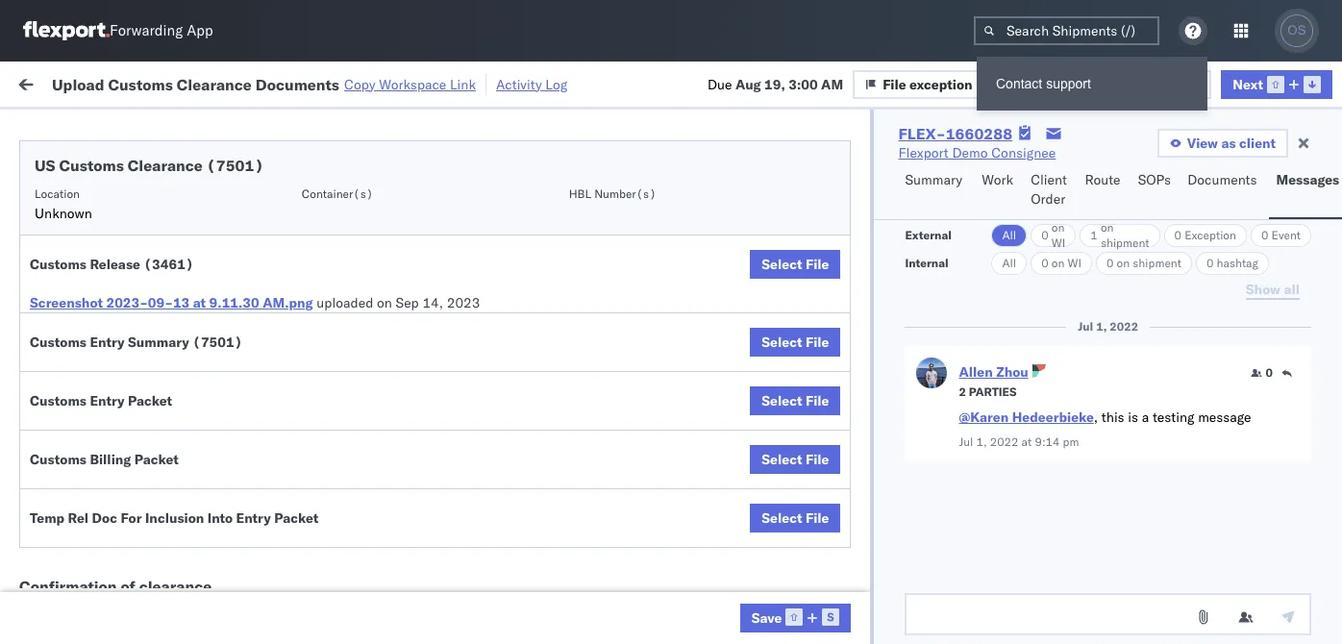 Task type: locate. For each thing, give the bounding box(es) containing it.
of
[[121, 577, 135, 596]]

4 fcl from the top
[[631, 404, 656, 422]]

ocean fcl
[[588, 193, 656, 210], [588, 235, 656, 252], [588, 362, 656, 379], [588, 404, 656, 422], [588, 489, 656, 506], [588, 531, 656, 549], [588, 574, 656, 591]]

upload customs clearance documents link
[[44, 393, 273, 431]]

5 select from the top
[[762, 510, 802, 527]]

confirm delivery link
[[44, 572, 146, 591]]

7 schedule from the top
[[44, 488, 101, 505]]

select for customs entry summary (7501)
[[762, 334, 802, 351]]

clearance inside "upload customs clearance documents"
[[149, 394, 211, 411]]

0 vertical spatial flexport
[[899, 144, 949, 162]]

1 vertical spatial 1,
[[976, 435, 987, 449]]

2 0 on wi from the top
[[1041, 256, 1082, 270]]

0 vertical spatial abcd
[[1310, 447, 1342, 464]]

5 select file button from the top
[[750, 504, 841, 533]]

pickup for 'confirm pickup from los angeles, ca' link
[[97, 521, 138, 538]]

summary down flex-1660288 'link'
[[905, 171, 963, 188]]

entry up customs billing packet
[[90, 392, 125, 410]]

09-
[[148, 294, 173, 312]]

sops
[[1138, 171, 1171, 188]]

1 schedule delivery appointment from the top
[[44, 192, 236, 209]]

nov down 'sep'
[[401, 320, 426, 337]]

wi inside 0 on wi
[[1052, 236, 1066, 250]]

blocked,
[[237, 119, 285, 133]]

schedule delivery appointment link down the 2023-
[[44, 318, 236, 337]]

track
[[490, 75, 521, 92]]

0 vertical spatial confirm
[[44, 521, 93, 538]]

1 2:59 from the top
[[310, 193, 339, 210]]

select file for customs entry packet
[[762, 392, 829, 410]]

2 select file from the top
[[762, 334, 829, 351]]

ceau7522281, hlxu626 up message at the right bottom of page
[[1185, 362, 1342, 379]]

pickup up release
[[105, 225, 146, 242]]

2 select from the top
[[762, 334, 802, 351]]

1 vertical spatial shipment
[[1133, 256, 1182, 270]]

0 vertical spatial packet
[[128, 392, 172, 410]]

wi left 0 on shipment
[[1068, 256, 1082, 270]]

workspace
[[379, 75, 446, 93]]

0 horizontal spatial wi
[[1052, 236, 1066, 250]]

ocean fcl for 'confirm pickup from los angeles, ca' link
[[588, 531, 656, 549]]

2 vertical spatial appointment
[[157, 488, 236, 505]]

1 vertical spatial wi
[[1068, 256, 1082, 270]]

lhuu7894563,
[[1185, 446, 1284, 463], [1185, 573, 1284, 590]]

0 on wi for 1
[[1041, 220, 1066, 250]]

clearance
[[139, 577, 212, 596]]

est, down 7:00 pm est, dec 23, 2022
[[368, 574, 396, 591]]

1 vertical spatial abcd
[[1310, 574, 1342, 591]]

2 schedule pickup from los angeles, ca button from the top
[[44, 266, 273, 306]]

los inside confirm pickup from los angeles, ca
[[173, 521, 195, 538]]

documents for upload customs clearance documents copy workspace link
[[256, 75, 339, 94]]

angeles, for fourth the schedule pickup from los angeles, ca link from the bottom of the page
[[206, 225, 259, 242]]

ocean fcl for confirm delivery link
[[588, 574, 656, 591]]

3 resize handle column header from the left
[[556, 149, 579, 644]]

schedule up customs entry packet
[[44, 351, 101, 369]]

2 ceau7522281, from the top
[[1185, 277, 1283, 294]]

lhuu7894563, uetu523 down message at the right bottom of page
[[1185, 446, 1342, 463]]

next button
[[1221, 70, 1333, 99]]

6 fcl from the top
[[631, 531, 656, 549]]

3 flex-1846748 from the top
[[1062, 277, 1161, 295]]

1 horizontal spatial wi
[[1068, 256, 1082, 270]]

location
[[35, 187, 80, 201]]

0 vertical spatial 0 on wi
[[1041, 220, 1066, 250]]

2:59 down progress
[[310, 193, 339, 210]]

1 vertical spatial flexport demo consignee
[[713, 616, 871, 633]]

testing
[[1153, 409, 1195, 426]]

1 vertical spatial 0 on wi
[[1041, 256, 1082, 270]]

route
[[1085, 171, 1121, 188]]

am down container(s)
[[342, 235, 364, 252]]

schedule down customs entry packet
[[44, 436, 101, 453]]

0 vertical spatial upload
[[52, 75, 104, 94]]

0 vertical spatial documents
[[256, 75, 339, 94]]

1889466
[[1103, 447, 1161, 464]]

packet for customs entry packet
[[128, 392, 172, 410]]

shipment up 0 on shipment
[[1101, 236, 1150, 250]]

file for customs entry summary (7501)
[[806, 334, 829, 351]]

appointment up inclusion
[[157, 488, 236, 505]]

confirm pickup from los angeles, ca button
[[44, 520, 273, 560]]

at
[[383, 75, 395, 92], [193, 294, 206, 312], [1022, 435, 1032, 449]]

1 horizontal spatial flexport
[[899, 144, 949, 162]]

file exception up flex-1660288
[[883, 75, 973, 93]]

ca down customs release (3461)
[[44, 286, 62, 303]]

lhuu7894563, up msdu7304509 at the bottom of the page
[[1185, 573, 1284, 590]]

flex-1889466
[[1062, 447, 1161, 464]]

1 schedule pickup from los angeles, ca button from the top
[[44, 224, 273, 264]]

summary inside button
[[905, 171, 963, 188]]

bosch
[[838, 193, 877, 210], [713, 235, 752, 252], [838, 235, 877, 252], [713, 277, 752, 295], [838, 277, 877, 295], [713, 320, 752, 337], [838, 320, 877, 337], [713, 362, 752, 379], [838, 362, 877, 379], [713, 404, 752, 422], [838, 404, 877, 422], [713, 447, 752, 464], [838, 447, 877, 464], [713, 489, 752, 506], [838, 489, 877, 506], [713, 531, 752, 549], [838, 531, 877, 549], [713, 574, 752, 591], [838, 574, 877, 591]]

7 resize handle column header from the left
[[1152, 149, 1175, 644]]

customs down screenshot
[[30, 334, 87, 351]]

filtered by:
[[19, 118, 88, 135]]

packet right billing at left bottom
[[134, 451, 179, 468]]

us customs clearance (7501)
[[35, 156, 264, 175]]

3 select from the top
[[762, 392, 802, 410]]

205
[[443, 75, 468, 92]]

3 schedule delivery appointment link from the top
[[44, 487, 236, 506]]

23,
[[427, 531, 448, 549]]

wi left 1 on the top of the page
[[1052, 236, 1066, 250]]

am up pm
[[342, 489, 364, 506]]

2 hlxu626 from the top
[[1287, 277, 1342, 294]]

1 vertical spatial packet
[[134, 451, 179, 468]]

consignee left summary button
[[838, 157, 894, 171]]

am up 2:00 am est, nov 9, 2022
[[342, 362, 364, 379]]

0 vertical spatial work
[[210, 75, 244, 92]]

flex id
[[1031, 157, 1067, 171]]

flex-1889466 button
[[1031, 442, 1165, 469], [1031, 442, 1165, 469]]

fcl for third the schedule pickup from los angeles, ca link from the top of the page
[[631, 362, 656, 379]]

3 2:59 am edt, nov 5, 2022 from the top
[[310, 277, 478, 295]]

est, for 7:00
[[367, 531, 395, 549]]

uploaded
[[317, 294, 373, 312]]

ocean fcl for upload customs clearance documents 'link'
[[588, 404, 656, 422]]

2:59 down uploaded
[[310, 320, 339, 337]]

19,
[[765, 75, 785, 93]]

internal
[[905, 256, 949, 270]]

2:59 up 7:00
[[310, 489, 339, 506]]

jul down 1 on the top of the page
[[1078, 319, 1094, 334]]

1 vertical spatial schedule delivery appointment link
[[44, 318, 236, 337]]

upload inside "upload customs clearance documents"
[[44, 394, 88, 411]]

3 select file button from the top
[[750, 387, 841, 415]]

file exception down search shipments (/) text field on the right of the page
[[1013, 75, 1103, 92]]

entry
[[90, 334, 125, 351], [90, 392, 125, 410], [236, 510, 271, 527]]

pickup for third the schedule pickup from los angeles, ca link from the top of the page
[[105, 351, 146, 369]]

1 vertical spatial clearance
[[128, 156, 203, 175]]

customs entry summary (7501)
[[30, 334, 243, 351]]

ceau7522281, hlxu626 down 0 button
[[1185, 404, 1342, 421]]

pickup inside confirm pickup from los angeles, ca
[[97, 521, 138, 538]]

1 vertical spatial entry
[[90, 392, 125, 410]]

uetu523
[[1287, 446, 1342, 463], [1287, 573, 1342, 590]]

ca
[[44, 244, 62, 261], [44, 286, 62, 303], [44, 371, 62, 388], [44, 455, 62, 473], [44, 540, 62, 557]]

1, down @karen at right
[[976, 435, 987, 449]]

exception
[[1040, 75, 1103, 92], [910, 75, 973, 93]]

schedule pickup from los angeles, ca button
[[44, 224, 273, 264], [44, 266, 273, 306], [44, 350, 273, 391], [44, 435, 273, 475]]

ca inside confirm pickup from los angeles, ca
[[44, 540, 62, 557]]

1 ceau7522281, hlxu626 from the top
[[1185, 235, 1342, 252]]

schedule up the rel
[[44, 488, 101, 505]]

status
[[105, 119, 139, 133]]

1 ca from the top
[[44, 244, 62, 261]]

1 vertical spatial all
[[1002, 256, 1016, 270]]

pickup
[[105, 225, 146, 242], [105, 267, 146, 284], [105, 351, 146, 369], [105, 436, 146, 453], [97, 521, 138, 538]]

5 ocean fcl from the top
[[588, 489, 656, 506]]

schedule delivery appointment for 3rd schedule delivery appointment button from the bottom schedule delivery appointment link
[[44, 192, 236, 209]]

at right 13
[[193, 294, 206, 312]]

clearance down the customs entry summary (7501)
[[149, 394, 211, 411]]

upload customs clearance documents button
[[44, 393, 273, 433]]

1 select file from the top
[[762, 256, 829, 273]]

forwarding app link
[[23, 21, 213, 40]]

0 vertical spatial all button
[[992, 224, 1027, 247]]

1 vertical spatial documents
[[1188, 171, 1257, 188]]

message
[[1198, 409, 1251, 426]]

2 ca from the top
[[44, 286, 62, 303]]

delivery for 3rd schedule delivery appointment button from the bottom
[[105, 192, 154, 209]]

3 schedule pickup from los angeles, ca link from the top
[[44, 350, 273, 389]]

schedule delivery appointment link up for
[[44, 487, 236, 506]]

0 vertical spatial summary
[[905, 171, 963, 188]]

3 ocean fcl from the top
[[588, 362, 656, 379]]

a
[[1142, 409, 1149, 426]]

1 vertical spatial summary
[[128, 334, 189, 351]]

4 ca from the top
[[44, 455, 62, 473]]

2 all from the top
[[1002, 256, 1016, 270]]

resize handle column header
[[275, 149, 298, 644], [488, 149, 512, 644], [556, 149, 579, 644], [681, 149, 704, 644], [806, 149, 829, 644], [998, 149, 1021, 644], [1152, 149, 1175, 644], [1277, 149, 1300, 644], [1308, 149, 1331, 644]]

2023
[[447, 294, 480, 312]]

14, up 23,
[[428, 489, 449, 506]]

angeles, inside confirm pickup from los angeles, ca
[[199, 521, 251, 538]]

container
[[1185, 149, 1236, 163]]

1 horizontal spatial documents
[[256, 75, 339, 94]]

Search Shipments (/) text field
[[974, 16, 1160, 45]]

1 horizontal spatial jul
[[1078, 319, 1094, 334]]

1 vertical spatial (7501)
[[193, 334, 243, 351]]

appointment down us customs clearance (7501)
[[157, 192, 236, 209]]

upload up customs billing packet
[[44, 394, 88, 411]]

demo inside "flexport demo consignee" link
[[952, 144, 988, 162]]

1 confirm from the top
[[44, 521, 93, 538]]

2 test1 from the top
[[1310, 320, 1342, 337]]

est, right pm
[[367, 531, 395, 549]]

consignee inside "flexport demo consignee" link
[[992, 144, 1056, 162]]

confirm pickup from los angeles, ca
[[44, 521, 251, 557]]

5 fcl from the top
[[631, 489, 656, 506]]

los for 3rd schedule pickup from los angeles, ca button
[[181, 351, 203, 369]]

2 vertical spatial schedule delivery appointment
[[44, 488, 236, 505]]

pickup down "upload customs clearance documents"
[[105, 436, 146, 453]]

1 edt, from the top
[[368, 193, 398, 210]]

los up 13
[[181, 267, 203, 284]]

in
[[288, 119, 299, 133]]

1 select from the top
[[762, 256, 802, 273]]

1 horizontal spatial summary
[[905, 171, 963, 188]]

demo down 1660288
[[952, 144, 988, 162]]

(7501) down 9.11.30
[[193, 334, 243, 351]]

4 ceau7522281, from the top
[[1185, 362, 1283, 379]]

consignee inside consignee 'button'
[[838, 157, 894, 171]]

wi for 1
[[1052, 236, 1066, 250]]

exception up flex-1660288
[[910, 75, 973, 93]]

3 appointment from the top
[[157, 488, 236, 505]]

2:59 left 'sep'
[[310, 277, 339, 295]]

(7501) for us customs clearance (7501)
[[207, 156, 264, 175]]

confirm
[[44, 521, 93, 538], [44, 573, 93, 590]]

select for customs entry packet
[[762, 392, 802, 410]]

2 schedule delivery appointment from the top
[[44, 319, 236, 336]]

clearance up work,
[[177, 75, 252, 94]]

3 edt, from the top
[[368, 277, 398, 295]]

1 hlxu626 from the top
[[1287, 235, 1342, 252]]

5 hlxu626 from the top
[[1287, 404, 1342, 421]]

ceau7522281, for second the schedule pickup from los angeles, ca link from the top
[[1185, 277, 1283, 294]]

1 vertical spatial dec
[[399, 531, 424, 549]]

3 ceau7522281, from the top
[[1185, 319, 1283, 337]]

6 1846748 from the top
[[1103, 404, 1161, 422]]

schedule delivery appointment
[[44, 192, 236, 209], [44, 319, 236, 336], [44, 488, 236, 505]]

0 horizontal spatial 1,
[[976, 435, 987, 449]]

dec up 7:00 pm est, dec 23, 2022
[[400, 489, 425, 506]]

entry down the 2023-
[[90, 334, 125, 351]]

for
[[185, 119, 200, 133]]

2 horizontal spatial at
[[1022, 435, 1032, 449]]

(7501) down the status ready for work, blocked, in progress
[[207, 156, 264, 175]]

0 horizontal spatial flexport demo consignee
[[713, 616, 871, 633]]

confirm inside confirm pickup from los angeles, ca
[[44, 521, 93, 538]]

0 vertical spatial schedule delivery appointment link
[[44, 191, 236, 210]]

select file button for customs release (3461)
[[750, 250, 841, 279]]

select file button for temp rel doc for inclusion into entry packet
[[750, 504, 841, 533]]

pickup right the rel
[[97, 521, 138, 538]]

documents
[[256, 75, 339, 94], [1188, 171, 1257, 188], [44, 413, 114, 430]]

screenshot 2023-09-13 at 9.11.30 am.png uploaded on sep 14, 2023
[[30, 294, 480, 312]]

at left risk
[[383, 75, 395, 92]]

angeles, for 1st the schedule pickup from los angeles, ca link from the bottom
[[206, 436, 259, 453]]

2 vertical spatial documents
[[44, 413, 114, 430]]

1 schedule delivery appointment link from the top
[[44, 191, 236, 210]]

all button for external
[[992, 224, 1027, 247]]

hlxu626 for second the schedule pickup from los angeles, ca link from the top
[[1287, 277, 1342, 294]]

los for 4th schedule pickup from los angeles, ca button from the bottom
[[181, 225, 203, 242]]

0 vertical spatial schedule delivery appointment button
[[44, 191, 236, 212]]

flexport. image
[[23, 21, 110, 40]]

ceau7522281, down the 0 hashtag
[[1185, 277, 1283, 294]]

6 2:59 from the top
[[310, 489, 339, 506]]

shipment
[[1101, 236, 1150, 250], [1133, 256, 1182, 270]]

wi
[[1052, 236, 1066, 250], [1068, 256, 1082, 270]]

documents down customs entry packet
[[44, 413, 114, 430]]

summary down 09- at the top of page
[[128, 334, 189, 351]]

on
[[472, 75, 487, 92], [1052, 220, 1065, 235], [1101, 220, 1114, 235], [1052, 256, 1065, 270], [1117, 256, 1130, 270], [377, 294, 392, 312]]

1 vertical spatial flexport
[[713, 616, 764, 633]]

0 vertical spatial all
[[1002, 228, 1016, 242]]

2 vertical spatial schedule delivery appointment button
[[44, 487, 236, 508]]

jul
[[1078, 319, 1094, 334], [959, 435, 973, 449]]

clearance
[[177, 75, 252, 94], [128, 156, 203, 175], [149, 394, 211, 411]]

2 2:59 from the top
[[310, 235, 339, 252]]

message (0)
[[259, 75, 338, 92]]

1 vertical spatial 14,
[[428, 489, 449, 506]]

2 vertical spatial packet
[[274, 510, 319, 527]]

1 horizontal spatial work
[[982, 171, 1014, 188]]

select file button for customs entry summary (7501)
[[750, 328, 841, 357]]

5 edt, from the top
[[368, 362, 398, 379]]

1 vertical spatial lhuu7894563,
[[1185, 573, 1284, 590]]

4 5, from the top
[[429, 320, 442, 337]]

1 vertical spatial work
[[982, 171, 1014, 188]]

angeles,
[[206, 225, 259, 242], [206, 267, 259, 284], [206, 351, 259, 369], [206, 436, 259, 453], [199, 521, 251, 538]]

0 horizontal spatial jul
[[959, 435, 973, 449]]

est, for 9:00
[[368, 574, 396, 591]]

ceau7522281, up message at the right bottom of page
[[1185, 362, 1283, 379]]

6 ocean fcl from the top
[[588, 531, 656, 549]]

ceau7522281, hlxu626 up 0 button
[[1185, 319, 1342, 337]]

select file for customs release (3461)
[[762, 256, 829, 273]]

msdu7304509
[[1185, 615, 1282, 633]]

2:59 down container(s)
[[310, 235, 339, 252]]

1, down 0 on shipment
[[1096, 319, 1107, 334]]

customs up status
[[108, 75, 173, 94]]

customs up screenshot
[[30, 256, 87, 273]]

ceau7522281, hlxu626 for second the schedule pickup from los angeles, ca link from the top
[[1185, 277, 1342, 294]]

schedule delivery appointment button down us customs clearance (7501)
[[44, 191, 236, 212]]

0 horizontal spatial flexport
[[713, 616, 764, 633]]

bosch ocean test
[[838, 193, 948, 210], [713, 235, 823, 252], [838, 235, 948, 252], [713, 277, 823, 295], [838, 277, 948, 295], [713, 320, 823, 337], [838, 320, 948, 337], [713, 362, 823, 379], [838, 362, 948, 379], [713, 404, 823, 422], [838, 404, 948, 422], [713, 447, 823, 464], [838, 447, 948, 464], [713, 489, 823, 506], [838, 489, 948, 506], [713, 531, 823, 549], [838, 531, 948, 549], [713, 574, 823, 591], [838, 574, 948, 591]]

los for third schedule pickup from los angeles, ca button from the bottom of the page
[[181, 267, 203, 284]]

schedule delivery appointment for schedule delivery appointment link related to third schedule delivery appointment button
[[44, 488, 236, 505]]

shipment inside 1 on shipment
[[1101, 236, 1150, 250]]

1 vertical spatial schedule delivery appointment
[[44, 319, 236, 336]]

shipment down 1 on shipment on the right top of page
[[1133, 256, 1182, 270]]

test1 for fourth the schedule pickup from los angeles, ca link from the bottom of the page
[[1310, 235, 1342, 252]]

7:00
[[310, 531, 339, 549]]

1 fcl from the top
[[631, 193, 656, 210]]

lhuu7894563, uetu523 up msdu7304509 at the bottom of the page
[[1185, 573, 1342, 590]]

activity log
[[496, 75, 568, 93]]

2 vertical spatial clearance
[[149, 394, 211, 411]]

4 ocean fcl from the top
[[588, 404, 656, 422]]

0 vertical spatial entry
[[90, 334, 125, 351]]

appointment
[[157, 192, 236, 209], [157, 319, 236, 336], [157, 488, 236, 505]]

4 select file from the top
[[762, 451, 829, 468]]

client
[[1031, 171, 1067, 188]]

6 schedule from the top
[[44, 436, 101, 453]]

status ready for work, blocked, in progress
[[105, 119, 349, 133]]

1 lhuu7894563, uetu523 from the top
[[1185, 446, 1342, 463]]

los up (3461)
[[181, 225, 203, 242]]

schedule down screenshot
[[44, 319, 101, 336]]

nov up 'sep'
[[401, 235, 426, 252]]

clearance down ready
[[128, 156, 203, 175]]

3 test1 from the top
[[1310, 362, 1342, 379]]

flex
[[1031, 157, 1052, 171]]

work inside button
[[982, 171, 1014, 188]]

confirm for confirm delivery
[[44, 573, 93, 590]]

delivery inside button
[[97, 573, 146, 590]]

1 vertical spatial schedule delivery appointment button
[[44, 318, 236, 339]]

0 horizontal spatial at
[[193, 294, 206, 312]]

customs down by:
[[59, 156, 124, 175]]

1 horizontal spatial demo
[[952, 144, 988, 162]]

1 horizontal spatial flexport demo consignee
[[899, 144, 1056, 162]]

1 horizontal spatial at
[[383, 75, 395, 92]]

test1
[[1310, 235, 1342, 252], [1310, 320, 1342, 337], [1310, 362, 1342, 379], [1310, 404, 1342, 422]]

delivery for 2nd schedule delivery appointment button from the bottom of the page
[[105, 319, 154, 336]]

entry for packet
[[90, 392, 125, 410]]

support
[[1046, 76, 1091, 91]]

entry right 'into'
[[236, 510, 271, 527]]

est, left 9,
[[368, 404, 396, 422]]

5,
[[429, 193, 442, 210], [429, 235, 442, 252], [429, 277, 442, 295], [429, 320, 442, 337], [429, 362, 442, 379]]

2 vertical spatial at
[[1022, 435, 1032, 449]]

1 vertical spatial lhuu7894563, uetu523
[[1185, 573, 1342, 590]]

allen zhou button
[[959, 363, 1029, 381]]

ocean fcl for fourth the schedule pickup from los angeles, ca link from the bottom of the page
[[588, 235, 656, 252]]

ceau7522281, hlxu626 down hashtag
[[1185, 277, 1342, 294]]

1 test1 from the top
[[1310, 235, 1342, 252]]

0 vertical spatial at
[[383, 75, 395, 92]]

ceau7522281, for upload customs clearance documents 'link'
[[1185, 404, 1283, 421]]

file for customs release (3461)
[[806, 256, 829, 273]]

2:59 up 2:00
[[310, 362, 339, 379]]

2 vertical spatial dec
[[400, 574, 425, 591]]

2 vertical spatial schedule delivery appointment link
[[44, 487, 236, 506]]

flex-1660288
[[899, 124, 1013, 143]]

confirm delivery button
[[44, 572, 146, 593]]

0 vertical spatial wi
[[1052, 236, 1066, 250]]

2 ceau7522281, hlxu626 from the top
[[1185, 277, 1342, 294]]

location unknown
[[35, 187, 92, 222]]

(7501) for customs entry summary (7501)
[[193, 334, 243, 351]]

sops button
[[1130, 163, 1180, 219]]

1 vertical spatial upload
[[44, 394, 88, 411]]

from inside confirm pickup from los angeles, ca
[[142, 521, 170, 538]]

work down "flexport demo consignee" link
[[982, 171, 1014, 188]]

0 vertical spatial 1,
[[1096, 319, 1107, 334]]

0 vertical spatial lhuu7894563, uetu523
[[1185, 446, 1342, 463]]

nov up 2:00 am est, nov 9, 2022
[[401, 362, 426, 379]]

schedule up screenshot
[[44, 267, 101, 284]]

abcd
[[1310, 447, 1342, 464], [1310, 574, 1342, 591]]

0 vertical spatial dec
[[400, 489, 425, 506]]

7 ocean fcl from the top
[[588, 574, 656, 591]]

1 all button from the top
[[992, 224, 1027, 247]]

2 parties button
[[959, 383, 1017, 400]]

4 ceau7522281, hlxu626 from the top
[[1185, 362, 1342, 379]]

documents inside "upload customs clearance documents"
[[44, 413, 114, 430]]

ca down temp on the left
[[44, 540, 62, 557]]

3 fcl from the top
[[631, 362, 656, 379]]

schedule delivery appointment link down us customs clearance (7501)
[[44, 191, 236, 210]]

schedule delivery appointment down us customs clearance (7501)
[[44, 192, 236, 209]]

ca down unknown
[[44, 244, 62, 261]]

est, up 7:00 pm est, dec 23, 2022
[[368, 489, 396, 506]]

schedule pickup from los angeles, ca
[[44, 225, 259, 261], [44, 267, 259, 303], [44, 351, 259, 388], [44, 436, 259, 473]]

4 test1 from the top
[[1310, 404, 1342, 422]]

3 select file from the top
[[762, 392, 829, 410]]

0 vertical spatial demo
[[952, 144, 988, 162]]

customs billing packet
[[30, 451, 179, 468]]

schedule delivery appointment link for 3rd schedule delivery appointment button from the bottom
[[44, 191, 236, 210]]

4 hlxu626 from the top
[[1287, 362, 1342, 379]]

1 vertical spatial demo
[[767, 616, 803, 633]]

9,
[[428, 404, 441, 422]]

schedule delivery appointment button up for
[[44, 487, 236, 508]]

exception down search shipments (/) text field on the right of the page
[[1040, 75, 1103, 92]]

2 appointment from the top
[[157, 319, 236, 336]]

all button for internal
[[992, 252, 1027, 275]]

1 vertical spatial uetu523
[[1287, 573, 1342, 590]]

None text field
[[905, 593, 1312, 636]]

messages
[[1276, 171, 1340, 188]]

5 ceau7522281, hlxu626 from the top
[[1185, 404, 1342, 421]]

ceau7522281, hlxu626 up hashtag
[[1185, 235, 1342, 252]]

0 vertical spatial appointment
[[157, 192, 236, 209]]

1 vertical spatial all button
[[992, 252, 1027, 275]]

0 vertical spatial shipment
[[1101, 236, 1150, 250]]

schedule delivery appointment button down the 2023-
[[44, 318, 236, 339]]

(7501)
[[207, 156, 264, 175], [193, 334, 243, 351]]

1 0 on wi from the top
[[1041, 220, 1066, 250]]

pickup down the customs entry summary (7501)
[[105, 351, 146, 369]]

consignee up the client
[[992, 144, 1056, 162]]

2:00
[[310, 404, 339, 422]]

0 vertical spatial clearance
[[177, 75, 252, 94]]

2 vertical spatial entry
[[236, 510, 271, 527]]

0 vertical spatial lhuu7894563,
[[1185, 446, 1284, 463]]

pickup up the 2023-
[[105, 267, 146, 284]]

0 horizontal spatial summary
[[128, 334, 189, 351]]

ceau7522281, hlxu626 for upload customs clearance documents 'link'
[[1185, 404, 1342, 421]]

0 vertical spatial schedule delivery appointment
[[44, 192, 236, 209]]

1 vertical spatial confirm
[[44, 573, 93, 590]]

1 vertical spatial at
[[193, 294, 206, 312]]

2022 inside @karen hedeerbieke , this is a testing message jul 1, 2022 at 9:14 pm
[[990, 435, 1019, 449]]

1 lhuu7894563, from the top
[[1185, 446, 1284, 463]]

14, right 'sep'
[[422, 294, 443, 312]]

1 vertical spatial jul
[[959, 435, 973, 449]]

schedule down "us"
[[44, 192, 101, 209]]

batch action button
[[1204, 69, 1330, 98]]

3 ca from the top
[[44, 371, 62, 388]]

5 select file from the top
[[762, 510, 829, 527]]

0 horizontal spatial work
[[210, 75, 244, 92]]

1 horizontal spatial exception
[[1040, 75, 1103, 92]]

schedule delivery appointment link for 2nd schedule delivery appointment button from the bottom of the page
[[44, 318, 236, 337]]

schedule delivery appointment down the 2023-
[[44, 319, 236, 336]]

delivery for confirm delivery button at the bottom of the page
[[97, 573, 146, 590]]

pickup for fourth the schedule pickup from los angeles, ca link from the bottom of the page
[[105, 225, 146, 242]]

dec left 24,
[[400, 574, 425, 591]]

2023-
[[106, 294, 148, 312]]

on inside 1 on shipment
[[1101, 220, 1114, 235]]

0 vertical spatial uetu523
[[1287, 446, 1342, 463]]

1 vertical spatial appointment
[[157, 319, 236, 336]]

ceau7522281, for fourth the schedule pickup from los angeles, ca link from the bottom of the page
[[1185, 235, 1283, 252]]

6 flex-1846748 from the top
[[1062, 404, 1161, 422]]

0 horizontal spatial documents
[[44, 413, 114, 430]]

0 vertical spatial (7501)
[[207, 156, 264, 175]]

2 all button from the top
[[992, 252, 1027, 275]]

file for customs billing packet
[[806, 451, 829, 468]]

1846748
[[1103, 193, 1161, 210], [1103, 235, 1161, 252], [1103, 277, 1161, 295], [1103, 320, 1161, 337], [1103, 362, 1161, 379], [1103, 404, 1161, 422]]



Task type: vqa. For each thing, say whether or not it's contained in the screenshot.


Task type: describe. For each thing, give the bounding box(es) containing it.
am left 'sep'
[[342, 277, 364, 295]]

2 2:59 am edt, nov 5, 2022 from the top
[[310, 235, 478, 252]]

copy
[[344, 75, 376, 93]]

exception
[[1185, 228, 1237, 242]]

edt, for fourth the schedule pickup from los angeles, ca link from the bottom of the page
[[368, 235, 398, 252]]

clearance for us customs clearance (7501)
[[128, 156, 203, 175]]

flexport inside "flexport demo consignee" link
[[899, 144, 949, 162]]

,
[[1094, 409, 1098, 426]]

1660288
[[946, 124, 1013, 143]]

save button
[[740, 604, 851, 633]]

select file button for customs entry packet
[[750, 387, 841, 415]]

pickup for second the schedule pickup from los angeles, ca link from the top
[[105, 267, 146, 284]]

activity
[[496, 75, 542, 93]]

wi for 0
[[1068, 256, 1082, 270]]

documents for upload customs clearance documents
[[44, 413, 114, 430]]

consignee right bookings
[[927, 616, 992, 633]]

progress
[[301, 119, 349, 133]]

schedule delivery appointment for schedule delivery appointment link for 2nd schedule delivery appointment button from the bottom of the page
[[44, 319, 236, 336]]

759
[[354, 75, 379, 92]]

id
[[1055, 157, 1067, 171]]

4 schedule pickup from los angeles, ca link from the top
[[44, 435, 273, 474]]

2 schedule from the top
[[44, 225, 101, 242]]

2 schedule delivery appointment button from the top
[[44, 318, 236, 339]]

is
[[1128, 409, 1139, 426]]

am down progress
[[342, 193, 364, 210]]

confirmation
[[19, 577, 117, 596]]

1 uetu523 from the top
[[1287, 446, 1342, 463]]

due aug 19, 3:00 am
[[708, 75, 843, 93]]

fcl for upload customs clearance documents 'link'
[[631, 404, 656, 422]]

view as client button
[[1157, 129, 1288, 158]]

2 uetu523 from the top
[[1287, 573, 1342, 590]]

4 flex-1846748 from the top
[[1062, 320, 1161, 337]]

angeles, for 'confirm pickup from los angeles, ca' link
[[199, 521, 251, 538]]

1
[[1091, 228, 1098, 242]]

upload for upload customs clearance documents copy workspace link
[[52, 75, 104, 94]]

as
[[1222, 135, 1236, 152]]

mbl/m
[[1310, 157, 1342, 171]]

work inside button
[[210, 75, 244, 92]]

forwarding app
[[110, 22, 213, 40]]

2 schedule pickup from los angeles, ca from the top
[[44, 267, 259, 303]]

edt, for third the schedule pickup from los angeles, ca link from the top of the page
[[368, 362, 398, 379]]

0 hashtag
[[1207, 256, 1259, 270]]

at inside @karen hedeerbieke , this is a testing message jul 1, 2022 at 9:14 pm
[[1022, 435, 1032, 449]]

los for confirm pickup from los angeles, ca button
[[173, 521, 195, 538]]

nov left 9,
[[400, 404, 425, 422]]

4 schedule pickup from los angeles, ca from the top
[[44, 436, 259, 473]]

2
[[959, 385, 966, 399]]

by:
[[70, 118, 88, 135]]

shipment for 1 on shipment
[[1101, 236, 1150, 250]]

am down uploaded
[[342, 320, 364, 337]]

205 on track
[[443, 75, 521, 92]]

dec for 24,
[[400, 574, 425, 591]]

(3461)
[[144, 256, 194, 273]]

1 contact support button from the top
[[977, 57, 1208, 111]]

clearance for upload customs clearance documents
[[149, 394, 211, 411]]

ready
[[148, 119, 182, 133]]

client
[[1239, 135, 1276, 152]]

2 5, from the top
[[429, 235, 442, 252]]

os button
[[1275, 9, 1319, 53]]

3 schedule from the top
[[44, 267, 101, 284]]

ca for 'confirm pickup from los angeles, ca' link
[[44, 540, 62, 557]]

1 2:59 am edt, nov 5, 2022 from the top
[[310, 193, 478, 210]]

7:00 pm est, dec 23, 2022
[[310, 531, 485, 549]]

3 schedule delivery appointment button from the top
[[44, 487, 236, 508]]

3 2:59 from the top
[[310, 277, 339, 295]]

select file for customs entry summary (7501)
[[762, 334, 829, 351]]

workitem button
[[12, 153, 279, 172]]

@karen hedeerbieke , this is a testing message jul 1, 2022 at 9:14 pm
[[959, 409, 1251, 449]]

0 vertical spatial jul
[[1078, 319, 1094, 334]]

1 schedule pickup from los angeles, ca from the top
[[44, 225, 259, 261]]

action
[[1275, 75, 1317, 92]]

1 5, from the top
[[429, 193, 442, 210]]

parties
[[969, 385, 1017, 399]]

all for external
[[1002, 228, 1016, 242]]

2 lhuu7894563, from the top
[[1185, 573, 1284, 590]]

4 schedule from the top
[[44, 319, 101, 336]]

ceau7522281, hlxu626 for fourth the schedule pickup from los angeles, ca link from the bottom of the page
[[1185, 235, 1342, 252]]

1 horizontal spatial 1,
[[1096, 319, 1107, 334]]

nov right container(s)
[[401, 193, 426, 210]]

4 resize handle column header from the left
[[681, 149, 704, 644]]

2 flex-1846748 from the top
[[1062, 235, 1161, 252]]

work,
[[203, 119, 234, 133]]

5 flex-1846748 from the top
[[1062, 362, 1161, 379]]

select for customs billing packet
[[762, 451, 802, 468]]

dec for 14,
[[400, 489, 425, 506]]

work button
[[974, 163, 1023, 219]]

work
[[55, 70, 105, 97]]

3 1846748 from the top
[[1103, 277, 1161, 295]]

select file for temp rel doc for inclusion into entry packet
[[762, 510, 829, 527]]

container numbers button
[[1175, 145, 1281, 180]]

unknown
[[35, 205, 92, 222]]

jul inside @karen hedeerbieke , this is a testing message jul 1, 2022 at 9:14 pm
[[959, 435, 973, 449]]

ca for third the schedule pickup from los angeles, ca link from the top of the page
[[44, 371, 62, 388]]

consignee button
[[829, 153, 1002, 172]]

consignee right save
[[806, 616, 871, 633]]

am right 3:00
[[821, 75, 843, 93]]

1 appointment from the top
[[157, 192, 236, 209]]

documents button
[[1180, 163, 1269, 219]]

view
[[1187, 135, 1218, 152]]

am right 2:00
[[342, 404, 364, 422]]

1 schedule delivery appointment button from the top
[[44, 191, 236, 212]]

0 horizontal spatial exception
[[910, 75, 973, 93]]

6 resize handle column header from the left
[[998, 149, 1021, 644]]

ceau7522281, hlxu626 for third the schedule pickup from los angeles, ca link from the top of the page
[[1185, 362, 1342, 379]]

snoozed no
[[402, 119, 471, 133]]

temp rel doc for inclusion into entry packet
[[30, 510, 319, 527]]

number(s)
[[594, 187, 656, 201]]

flex-1893174
[[1062, 616, 1161, 633]]

3 ceau7522281, hlxu626 from the top
[[1185, 319, 1342, 337]]

0 on shipment
[[1107, 256, 1182, 270]]

5 2:59 from the top
[[310, 362, 339, 379]]

1 schedule pickup from los angeles, ca link from the top
[[44, 224, 273, 262]]

ceau7522281, for third the schedule pickup from los angeles, ca link from the top of the page
[[1185, 362, 1283, 379]]

3 5, from the top
[[429, 277, 442, 295]]

edt, for second the schedule pickup from los angeles, ca link from the top
[[368, 277, 398, 295]]

5 5, from the top
[[429, 362, 442, 379]]

select file for customs billing packet
[[762, 451, 829, 468]]

0 inside button
[[1266, 365, 1273, 380]]

3 schedule pickup from los angeles, ca button from the top
[[44, 350, 273, 391]]

Search Work text field
[[695, 69, 905, 98]]

customs inside "upload customs clearance documents"
[[91, 394, 145, 411]]

2 horizontal spatial documents
[[1188, 171, 1257, 188]]

dec for 23,
[[399, 531, 424, 549]]

select file button for customs billing packet
[[750, 445, 841, 474]]

4 edt, from the top
[[368, 320, 398, 337]]

due
[[708, 75, 732, 93]]

test1 for upload customs clearance documents 'link'
[[1310, 404, 1342, 422]]

clearance for upload customs clearance documents copy workspace link
[[177, 75, 252, 94]]

am.png
[[263, 294, 313, 312]]

customs entry packet
[[30, 392, 172, 410]]

packet for customs billing packet
[[134, 451, 179, 468]]

ocean fcl for third the schedule pickup from los angeles, ca link from the top of the page
[[588, 362, 656, 379]]

angeles, for third the schedule pickup from los angeles, ca link from the top of the page
[[206, 351, 259, 369]]

1 horizontal spatial file exception
[[1013, 75, 1103, 92]]

2:00 am est, nov 9, 2022
[[310, 404, 477, 422]]

us
[[35, 156, 55, 175]]

2 contact support button from the top
[[977, 64, 1208, 103]]

2 abcd from the top
[[1310, 574, 1342, 591]]

ca for fourth the schedule pickup from los angeles, ca link from the bottom of the page
[[44, 244, 62, 261]]

select for customs release (3461)
[[762, 256, 802, 273]]

screenshot 2023-09-13 at 9.11.30 am.png link
[[30, 293, 313, 313]]

0 horizontal spatial demo
[[767, 616, 803, 633]]

0 horizontal spatial file exception
[[883, 75, 973, 93]]

snoozed
[[402, 119, 447, 133]]

actions
[[1285, 157, 1324, 171]]

app
[[187, 22, 213, 40]]

confirm for confirm pickup from los angeles, ca
[[44, 521, 93, 538]]

2:59 am est, dec 14, 2022
[[310, 489, 486, 506]]

schedule delivery appointment link for third schedule delivery appointment button
[[44, 487, 236, 506]]

order
[[1031, 190, 1066, 208]]

9:00
[[310, 574, 339, 591]]

0 on wi for 0
[[1041, 256, 1082, 270]]

contact support
[[996, 76, 1091, 91]]

(0)
[[313, 75, 338, 92]]

file for customs entry packet
[[806, 392, 829, 410]]

5 2:59 am edt, nov 5, 2022 from the top
[[310, 362, 478, 379]]

my
[[19, 70, 50, 97]]

zhou
[[996, 363, 1029, 381]]

0 vertical spatial flexport demo consignee
[[899, 144, 1056, 162]]

flex-1660288 link
[[899, 124, 1013, 143]]

ca for 1st the schedule pickup from los angeles, ca link from the bottom
[[44, 455, 62, 473]]

4 2:59 from the top
[[310, 320, 339, 337]]

est, for 2:00
[[368, 404, 396, 422]]

customs release (3461)
[[30, 256, 194, 273]]

link
[[450, 75, 476, 93]]

2 schedule pickup from los angeles, ca link from the top
[[44, 266, 273, 304]]

1 resize handle column header from the left
[[275, 149, 298, 644]]

delivery for third schedule delivery appointment button
[[105, 488, 154, 505]]

nov left 2023
[[401, 277, 426, 295]]

5 schedule from the top
[[44, 351, 101, 369]]

save
[[752, 609, 782, 627]]

4 2:59 am edt, nov 5, 2022 from the top
[[310, 320, 478, 337]]

hlxu626 for fourth the schedule pickup from los angeles, ca link from the bottom of the page
[[1287, 235, 1342, 252]]

4 schedule pickup from los angeles, ca button from the top
[[44, 435, 273, 475]]

import
[[163, 75, 207, 92]]

los for first schedule pickup from los angeles, ca button from the bottom of the page
[[181, 436, 203, 453]]

workitem
[[21, 157, 71, 171]]

risk
[[398, 75, 421, 92]]

am right 9:00 on the bottom left
[[342, 574, 364, 591]]

9 resize handle column header from the left
[[1308, 149, 1331, 644]]

fcl for fourth the schedule pickup from los angeles, ca link from the bottom of the page
[[631, 235, 656, 252]]

pickup for 1st the schedule pickup from los angeles, ca link from the bottom
[[105, 436, 146, 453]]

1, inside @karen hedeerbieke , this is a testing message jul 1, 2022 at 9:14 pm
[[976, 435, 987, 449]]

shipment for 0 on shipment
[[1133, 256, 1182, 270]]

hedeerbieke
[[1012, 409, 1094, 426]]

est, for 2:59
[[368, 489, 396, 506]]

0 exception
[[1175, 228, 1237, 242]]

4 1846748 from the top
[[1103, 320, 1161, 337]]

allen
[[959, 363, 993, 381]]

upload for upload customs clearance documents
[[44, 394, 88, 411]]

2 resize handle column header from the left
[[488, 149, 512, 644]]

5 resize handle column header from the left
[[806, 149, 829, 644]]

entry for summary
[[90, 334, 125, 351]]

2 1846748 from the top
[[1103, 235, 1161, 252]]

hlxu626 for upload customs clearance documents 'link'
[[1287, 404, 1342, 421]]

3 hlxu626 from the top
[[1287, 319, 1342, 337]]

1 ocean fcl from the top
[[588, 193, 656, 210]]

aug
[[736, 75, 761, 93]]

1 schedule from the top
[[44, 192, 101, 209]]

0 vertical spatial 14,
[[422, 294, 443, 312]]

summary button
[[898, 163, 974, 219]]

1 abcd from the top
[[1310, 447, 1342, 464]]

ca for second the schedule pickup from los angeles, ca link from the top
[[44, 286, 62, 303]]

file for temp rel doc for inclusion into entry packet
[[806, 510, 829, 527]]

5 1846748 from the top
[[1103, 362, 1161, 379]]

3 schedule pickup from los angeles, ca from the top
[[44, 351, 259, 388]]

bookings test consignee
[[838, 616, 992, 633]]

pm
[[1063, 435, 1079, 449]]

rel
[[68, 510, 89, 527]]

1 flex-1846748 from the top
[[1062, 193, 1161, 210]]

fcl for 'confirm pickup from los angeles, ca' link
[[631, 531, 656, 549]]

customs up customs billing packet
[[30, 392, 87, 410]]

customs left billing at left bottom
[[30, 451, 87, 468]]

hlxu626 for third the schedule pickup from los angeles, ca link from the top of the page
[[1287, 362, 1342, 379]]

2 lhuu7894563, uetu523 from the top
[[1185, 573, 1342, 590]]

angeles, for second the schedule pickup from los angeles, ca link from the top
[[206, 267, 259, 284]]

select for temp rel doc for inclusion into entry packet
[[762, 510, 802, 527]]

1 1846748 from the top
[[1103, 193, 1161, 210]]

fcl for confirm delivery link
[[631, 574, 656, 591]]

8 resize handle column header from the left
[[1277, 149, 1300, 644]]



